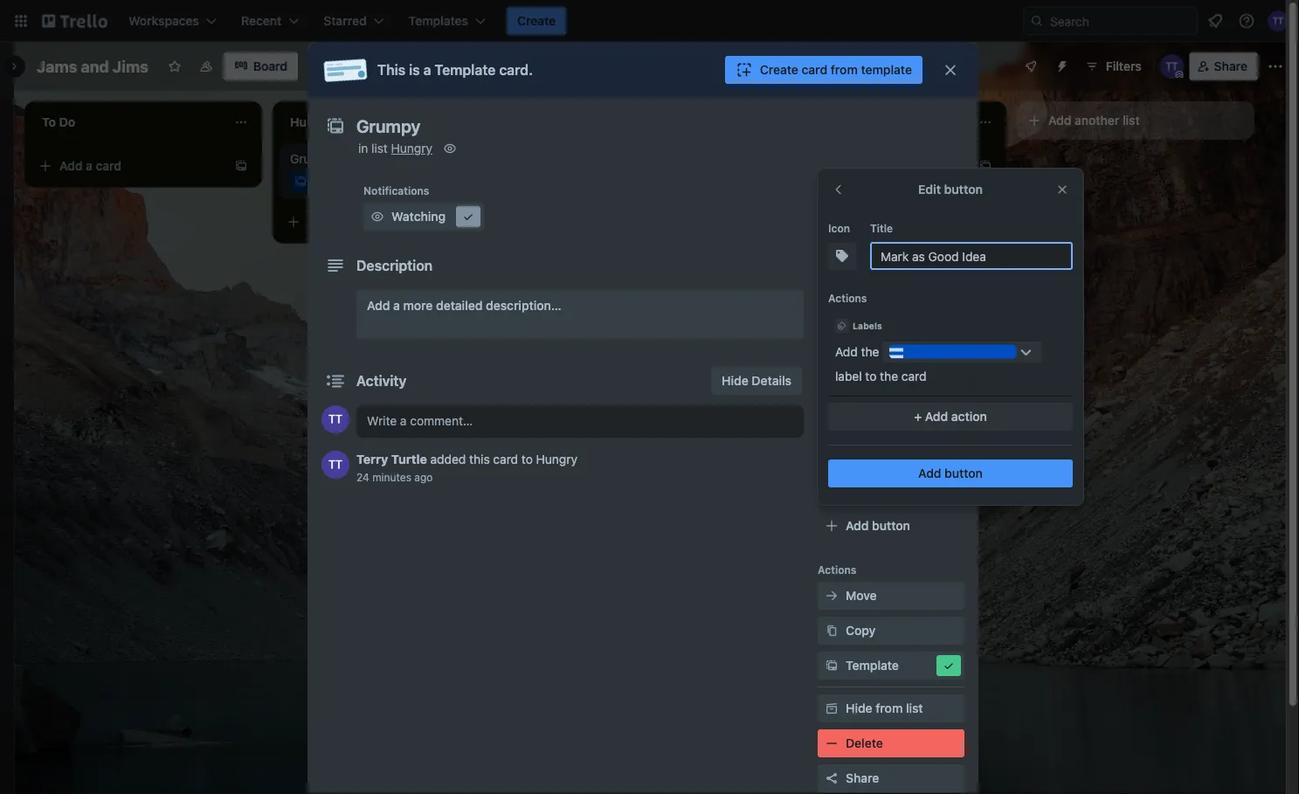 Task type: vqa. For each thing, say whether or not it's contained in the screenshot.
23,
no



Task type: describe. For each thing, give the bounding box(es) containing it.
to for add
[[841, 177, 852, 190]]

+
[[914, 410, 922, 424]]

0 horizontal spatial add button
[[846, 519, 911, 533]]

attachment button
[[818, 301, 965, 329]]

icon
[[829, 222, 851, 234]]

Write a comment text field
[[357, 406, 804, 437]]

hide for hide details
[[722, 374, 749, 388]]

sm image for cover
[[823, 341, 841, 358]]

automation
[[818, 492, 878, 504]]

share for the top the "share" button
[[1215, 59, 1248, 73]]

sm image for copy
[[823, 622, 841, 640]]

1 vertical spatial the
[[880, 369, 899, 384]]

1 horizontal spatial add a card
[[308, 215, 370, 229]]

1 vertical spatial add button button
[[818, 512, 965, 540]]

jams and jims
[[37, 57, 148, 76]]

1 horizontal spatial add a card button
[[280, 208, 475, 236]]

add a more detailed description… link
[[357, 290, 804, 339]]

sm image for move
[[823, 587, 841, 605]]

close popover image
[[1056, 183, 1070, 197]]

detailed
[[436, 298, 483, 313]]

copy link
[[818, 617, 965, 645]]

to inside terry turtle added this card to hungry 24 minutes ago
[[522, 452, 533, 467]]

custom fields button
[[818, 376, 965, 393]]

search image
[[1031, 14, 1045, 28]]

template button
[[818, 652, 965, 680]]

this card is a template.
[[311, 176, 426, 188]]

2 horizontal spatial add a card button
[[776, 152, 972, 180]]

description
[[357, 257, 433, 274]]

0 vertical spatial hungry
[[391, 141, 433, 156]]

return to previous screen image
[[832, 183, 846, 197]]

terry
[[357, 452, 388, 467]]

more
[[403, 298, 433, 313]]

a inside "link"
[[393, 298, 400, 313]]

title
[[871, 222, 893, 234]]

cover link
[[818, 336, 965, 364]]

add power-ups link
[[818, 441, 965, 469]]

template inside button
[[861, 62, 913, 77]]

0 horizontal spatial terry turtle (terryturtle) image
[[322, 406, 350, 434]]

filters button
[[1080, 52, 1147, 80]]

Search field
[[1045, 8, 1197, 34]]

1 horizontal spatial add button
[[919, 466, 983, 481]]

copy
[[846, 624, 876, 638]]

this for this card is a template.
[[311, 176, 332, 188]]

0 vertical spatial terry turtle (terryturtle) image
[[1160, 54, 1185, 79]]

primary element
[[0, 0, 1300, 42]]

sm image for template
[[823, 657, 841, 675]]

labels link
[[818, 231, 965, 259]]

added
[[431, 452, 466, 467]]

board
[[253, 59, 288, 73]]

1 vertical spatial list
[[372, 141, 388, 156]]

template.
[[380, 176, 426, 188]]

from inside button
[[831, 62, 858, 77]]

in list hungry
[[358, 141, 433, 156]]

0 vertical spatial template
[[435, 62, 496, 78]]

1 vertical spatial actions
[[818, 564, 857, 576]]

0 vertical spatial button
[[944, 182, 983, 197]]

power-ups
[[818, 422, 875, 434]]

terry turtle added this card to hungry 24 minutes ago
[[357, 452, 578, 483]]

open information menu image
[[1239, 12, 1256, 30]]

0 horizontal spatial the
[[861, 345, 880, 359]]

0 vertical spatial add button button
[[829, 460, 1073, 488]]

edit
[[919, 182, 941, 197]]

add power-ups
[[846, 447, 936, 462]]

0 vertical spatial share button
[[1190, 52, 1259, 80]]

cover
[[846, 342, 880, 357]]

24
[[357, 471, 370, 483]]

custom fields
[[846, 377, 928, 392]]

sm image for delete
[[823, 735, 841, 753]]

add inside button
[[1049, 113, 1072, 128]]

checklist
[[846, 272, 900, 287]]

0 horizontal spatial add a card
[[59, 159, 122, 173]]

action
[[952, 410, 988, 424]]

0 vertical spatial actions
[[829, 292, 867, 304]]

move link
[[818, 582, 965, 610]]

board link
[[224, 52, 298, 80]]

create for create
[[517, 14, 556, 28]]

1 horizontal spatial is
[[409, 62, 420, 78]]

add another list button
[[1017, 101, 1255, 140]]

add the
[[836, 345, 880, 359]]

in
[[358, 141, 368, 156]]

card inside button
[[802, 62, 828, 77]]

another
[[1075, 113, 1120, 128]]

list for add another list
[[1123, 113, 1140, 128]]

label
[[836, 369, 862, 384]]

sm image for checklist
[[823, 271, 841, 288]]

create for create card from template
[[760, 62, 799, 77]]



Task type: locate. For each thing, give the bounding box(es) containing it.
1 vertical spatial share
[[846, 771, 880, 786]]

1 horizontal spatial list
[[906, 701, 924, 716]]

0 horizontal spatial hungry
[[391, 141, 433, 156]]

button down action
[[945, 466, 983, 481]]

sm image down icon
[[834, 247, 851, 265]]

hungry up the template.
[[391, 141, 433, 156]]

star or unstar board image
[[168, 59, 182, 73]]

1 vertical spatial to
[[866, 369, 877, 384]]

this is a template card.
[[378, 62, 533, 78]]

terry turtle (terryturtle) image
[[1160, 54, 1185, 79], [322, 406, 350, 434]]

jams
[[37, 57, 77, 76]]

turtle
[[391, 452, 427, 467]]

is
[[409, 62, 420, 78], [360, 176, 368, 188]]

0 horizontal spatial this
[[311, 176, 332, 188]]

power-
[[818, 422, 855, 434], [872, 447, 913, 462]]

actions
[[829, 292, 867, 304], [818, 564, 857, 576]]

1 horizontal spatial the
[[880, 369, 899, 384]]

add
[[1049, 113, 1072, 128], [59, 159, 83, 173], [804, 159, 827, 173], [818, 177, 839, 190], [308, 215, 331, 229], [367, 298, 390, 313], [836, 345, 858, 359], [925, 410, 949, 424], [846, 447, 869, 462], [919, 466, 942, 481], [846, 519, 869, 533]]

switch to… image
[[12, 12, 30, 30]]

add button
[[919, 466, 983, 481], [846, 519, 911, 533]]

1 horizontal spatial hungry
[[536, 452, 578, 467]]

this down grumpy
[[311, 176, 332, 188]]

0 horizontal spatial create from template… image
[[234, 159, 248, 173]]

0 notifications image
[[1205, 10, 1226, 31]]

watching button
[[364, 203, 484, 231]]

0 horizontal spatial power-
[[818, 422, 855, 434]]

template down copy
[[846, 659, 899, 673]]

None text field
[[348, 110, 925, 142]]

create button
[[507, 7, 567, 35]]

1 horizontal spatial from
[[876, 701, 903, 716]]

sm image
[[834, 247, 851, 265], [823, 700, 841, 718]]

hide details link
[[712, 367, 802, 395]]

1 horizontal spatial share
[[1215, 59, 1248, 73]]

0 horizontal spatial hide
[[722, 374, 749, 388]]

custom
[[846, 377, 891, 392]]

add button down + add action
[[919, 466, 983, 481]]

0 horizontal spatial is
[[360, 176, 368, 188]]

0 vertical spatial add button
[[919, 466, 983, 481]]

Add label… text field
[[871, 242, 1073, 270]]

share left show menu image
[[1215, 59, 1248, 73]]

automation image
[[1049, 52, 1073, 77]]

ups
[[855, 422, 875, 434], [913, 447, 936, 462]]

to right this
[[522, 452, 533, 467]]

0 vertical spatial template
[[861, 62, 913, 77]]

1 vertical spatial add button
[[846, 519, 911, 533]]

create from template… image up edit button
[[979, 159, 993, 173]]

card.
[[499, 62, 533, 78]]

to
[[841, 177, 852, 190], [866, 369, 877, 384], [522, 452, 533, 467]]

2 horizontal spatial create from template… image
[[979, 159, 993, 173]]

sm image left hide from list
[[823, 700, 841, 718]]

sm image for watching
[[369, 208, 386, 226]]

share
[[1215, 59, 1248, 73], [846, 771, 880, 786]]

this
[[378, 62, 406, 78], [311, 176, 332, 188]]

1 horizontal spatial this
[[378, 62, 406, 78]]

sm image
[[441, 140, 459, 157], [369, 208, 386, 226], [460, 208, 477, 226], [823, 236, 841, 253], [823, 271, 841, 288], [823, 341, 841, 358], [823, 587, 841, 605], [823, 622, 841, 640], [823, 657, 841, 675], [940, 657, 958, 675], [823, 735, 841, 753]]

0 horizontal spatial to
[[522, 452, 533, 467]]

move
[[846, 589, 877, 603]]

create
[[517, 14, 556, 28], [760, 62, 799, 77]]

1 vertical spatial is
[[360, 176, 368, 188]]

1 vertical spatial button
[[945, 466, 983, 481]]

delete
[[846, 736, 884, 751]]

1 vertical spatial hungry
[[536, 452, 578, 467]]

1 vertical spatial template
[[846, 659, 899, 673]]

is up hungry link
[[409, 62, 420, 78]]

add button down automation
[[846, 519, 911, 533]]

hide
[[722, 374, 749, 388], [846, 701, 873, 716]]

checklist link
[[818, 266, 965, 294]]

1 vertical spatial terry turtle (terryturtle) image
[[322, 451, 350, 479]]

add another list
[[1049, 113, 1140, 128]]

0 vertical spatial labels
[[846, 237, 884, 252]]

to up icon
[[841, 177, 852, 190]]

ago
[[415, 471, 433, 483]]

sm image inside delete link
[[823, 735, 841, 753]]

card inside terry turtle added this card to hungry 24 minutes ago
[[493, 452, 518, 467]]

delete link
[[818, 730, 965, 758]]

terry turtle (terryturtle) image right open information menu image
[[1268, 10, 1289, 31]]

a
[[424, 62, 431, 78], [86, 159, 93, 173], [830, 159, 837, 173], [371, 176, 377, 188], [334, 215, 341, 229], [393, 298, 400, 313]]

share for bottommost the "share" button
[[846, 771, 880, 786]]

1 vertical spatial from
[[876, 701, 903, 716]]

power ups image
[[1024, 59, 1038, 73]]

hide left details
[[722, 374, 749, 388]]

button
[[944, 182, 983, 197], [945, 466, 983, 481], [872, 519, 911, 533]]

activity
[[357, 373, 407, 389]]

0 vertical spatial list
[[1123, 113, 1140, 128]]

0 vertical spatial the
[[861, 345, 880, 359]]

0 horizontal spatial share button
[[818, 765, 965, 793]]

1 vertical spatial sm image
[[823, 700, 841, 718]]

workspace visible image
[[199, 59, 213, 73]]

1 horizontal spatial create
[[760, 62, 799, 77]]

actions down checklist
[[829, 292, 867, 304]]

template left card.
[[435, 62, 496, 78]]

create from template… image
[[234, 159, 248, 173], [979, 159, 993, 173], [482, 215, 496, 229]]

the
[[861, 345, 880, 359], [880, 369, 899, 384]]

2 horizontal spatial to
[[866, 369, 877, 384]]

0 vertical spatial is
[[409, 62, 420, 78]]

1 horizontal spatial to
[[841, 177, 852, 190]]

0 horizontal spatial ups
[[855, 422, 875, 434]]

add a card
[[59, 159, 122, 173], [804, 159, 866, 173], [308, 215, 370, 229]]

+ add action
[[914, 410, 988, 424]]

labels
[[846, 237, 884, 252], [853, 321, 883, 331]]

0 vertical spatial power-
[[818, 422, 855, 434]]

hungry down 'write a comment' text box
[[536, 452, 578, 467]]

create from template… image left grumpy
[[234, 159, 248, 173]]

1 horizontal spatial hide
[[846, 701, 873, 716]]

0 horizontal spatial template
[[435, 62, 496, 78]]

share button
[[1190, 52, 1259, 80], [818, 765, 965, 793]]

create inside create card from template button
[[760, 62, 799, 77]]

0 horizontal spatial share
[[846, 771, 880, 786]]

actions up 'move'
[[818, 564, 857, 576]]

power- down power-ups
[[872, 447, 913, 462]]

button right edit
[[944, 182, 983, 197]]

1 vertical spatial terry turtle (terryturtle) image
[[322, 406, 350, 434]]

jims
[[113, 57, 148, 76]]

hide from list link
[[818, 695, 965, 723]]

2 vertical spatial button
[[872, 519, 911, 533]]

0 vertical spatial share
[[1215, 59, 1248, 73]]

0 horizontal spatial create
[[517, 14, 556, 28]]

sm image inside copy link
[[823, 622, 841, 640]]

0 vertical spatial hide
[[722, 374, 749, 388]]

hide details
[[722, 374, 792, 388]]

sm image inside move link
[[823, 587, 841, 605]]

fields
[[894, 377, 928, 392]]

terry turtle (terryturtle) image left 24
[[322, 451, 350, 479]]

1 vertical spatial template
[[855, 177, 900, 190]]

0 vertical spatial ups
[[855, 422, 875, 434]]

list inside button
[[1123, 113, 1140, 128]]

add button button
[[829, 460, 1073, 488], [818, 512, 965, 540]]

1 horizontal spatial template
[[846, 659, 899, 673]]

to for label
[[866, 369, 877, 384]]

create card from template button
[[725, 56, 923, 84]]

0 horizontal spatial list
[[372, 141, 388, 156]]

labels down title
[[846, 237, 884, 252]]

add button button down + add action
[[829, 460, 1073, 488]]

from
[[831, 62, 858, 77], [876, 701, 903, 716]]

notifications
[[364, 184, 430, 197]]

template
[[435, 62, 496, 78], [846, 659, 899, 673]]

customize views image
[[307, 58, 324, 75]]

add a more detailed description…
[[367, 298, 562, 313]]

sm image inside the labels link
[[823, 236, 841, 253]]

add inside "link"
[[367, 298, 390, 313]]

2 vertical spatial list
[[906, 701, 924, 716]]

hungry link
[[391, 141, 433, 156]]

1 vertical spatial create
[[760, 62, 799, 77]]

description…
[[486, 298, 562, 313]]

this
[[470, 452, 490, 467]]

1 vertical spatial this
[[311, 176, 332, 188]]

2 horizontal spatial add a card
[[804, 159, 866, 173]]

1 horizontal spatial ups
[[913, 447, 936, 462]]

this right customize views image
[[378, 62, 406, 78]]

list for hide from list
[[906, 701, 924, 716]]

24 minutes ago link
[[357, 471, 433, 483]]

1 vertical spatial hide
[[846, 701, 873, 716]]

button for topmost add button 'button'
[[945, 466, 983, 481]]

edit button
[[919, 182, 983, 197]]

create from template… image for the leftmost "add a card" button
[[234, 159, 248, 173]]

1 horizontal spatial terry turtle (terryturtle) image
[[1268, 10, 1289, 31]]

create from template… image for the middle "add a card" button
[[482, 215, 496, 229]]

create card from template
[[760, 62, 913, 77]]

0 vertical spatial sm image
[[834, 247, 851, 265]]

share down 'delete'
[[846, 771, 880, 786]]

0 horizontal spatial terry turtle (terryturtle) image
[[322, 451, 350, 479]]

1 vertical spatial labels
[[853, 321, 883, 331]]

1 horizontal spatial power-
[[872, 447, 913, 462]]

0 vertical spatial this
[[378, 62, 406, 78]]

sm image inside "checklist" link
[[823, 271, 841, 288]]

2 horizontal spatial list
[[1123, 113, 1140, 128]]

details
[[752, 374, 792, 388]]

0 vertical spatial to
[[841, 177, 852, 190]]

button for the bottom add button 'button'
[[872, 519, 911, 533]]

1 vertical spatial ups
[[913, 447, 936, 462]]

create from template… image for rightmost "add a card" button
[[979, 159, 993, 173]]

0 vertical spatial terry turtle (terryturtle) image
[[1268, 10, 1289, 31]]

1 horizontal spatial terry turtle (terryturtle) image
[[1160, 54, 1185, 79]]

list right in
[[372, 141, 388, 156]]

create inside create button
[[517, 14, 556, 28]]

0 horizontal spatial from
[[831, 62, 858, 77]]

1 horizontal spatial create from template… image
[[482, 215, 496, 229]]

hide from list
[[846, 701, 924, 716]]

hungry
[[391, 141, 433, 156], [536, 452, 578, 467]]

template inside button
[[846, 659, 899, 673]]

hide for hide from list
[[846, 701, 873, 716]]

grumpy link
[[290, 150, 493, 168]]

watching
[[392, 209, 446, 224]]

and
[[81, 57, 109, 76]]

list right 'another'
[[1123, 113, 1140, 128]]

ups up "add power-ups" on the right bottom
[[855, 422, 875, 434]]

1 horizontal spatial share button
[[1190, 52, 1259, 80]]

power- down label
[[818, 422, 855, 434]]

hungry inside terry turtle added this card to hungry 24 minutes ago
[[536, 452, 578, 467]]

0 horizontal spatial add a card button
[[31, 152, 227, 180]]

to right label
[[866, 369, 877, 384]]

share button down 0 notifications 'icon'
[[1190, 52, 1259, 80]]

list
[[1123, 113, 1140, 128], [372, 141, 388, 156], [906, 701, 924, 716]]

0 vertical spatial from
[[831, 62, 858, 77]]

grumpy
[[290, 152, 335, 166]]

show menu image
[[1267, 58, 1285, 75]]

labels up cover
[[853, 321, 883, 331]]

ups down +
[[913, 447, 936, 462]]

add to template
[[818, 177, 900, 190]]

button down automation
[[872, 519, 911, 533]]

share button down delete link
[[818, 765, 965, 793]]

list up delete link
[[906, 701, 924, 716]]

template
[[861, 62, 913, 77], [855, 177, 900, 190]]

sm image for labels
[[823, 236, 841, 253]]

filters
[[1106, 59, 1142, 73]]

2 vertical spatial to
[[522, 452, 533, 467]]

hide up 'delete'
[[846, 701, 873, 716]]

label to the card
[[836, 369, 927, 384]]

Board name text field
[[28, 52, 157, 80]]

sm image inside the hide from list link
[[823, 700, 841, 718]]

0 vertical spatial create
[[517, 14, 556, 28]]

1 vertical spatial share button
[[818, 765, 965, 793]]

color: blue, title: none image
[[890, 345, 1017, 359]]

this for this is a template card.
[[378, 62, 406, 78]]

sm image inside cover link
[[823, 341, 841, 358]]

card
[[802, 62, 828, 77], [96, 159, 122, 173], [840, 159, 866, 173], [335, 176, 357, 188], [344, 215, 370, 229], [902, 369, 927, 384], [493, 452, 518, 467]]

1 vertical spatial power-
[[872, 447, 913, 462]]

attachment
[[846, 307, 914, 322]]

add button button down automation
[[818, 512, 965, 540]]

is down in
[[360, 176, 368, 188]]

create from template… image right watching at the left top of page
[[482, 215, 496, 229]]

terry turtle (terryturtle) image
[[1268, 10, 1289, 31], [322, 451, 350, 479]]

minutes
[[372, 471, 412, 483]]



